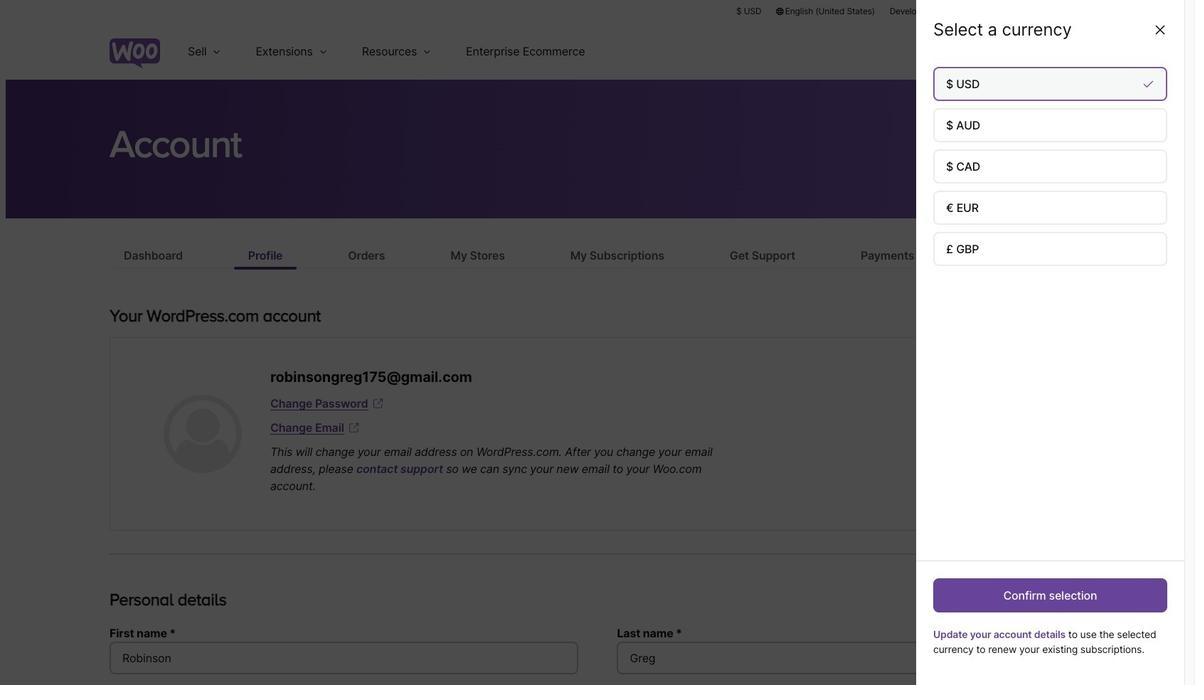 Task type: describe. For each thing, give the bounding box(es) containing it.
search image
[[1026, 40, 1049, 63]]

external link image
[[371, 396, 385, 410]]

service navigation menu element
[[1001, 28, 1085, 74]]



Task type: vqa. For each thing, say whether or not it's contained in the screenshot.
top Support
no



Task type: locate. For each thing, give the bounding box(es) containing it.
gravatar image image
[[164, 395, 242, 473]]

open account menu image
[[1063, 40, 1085, 63]]

None text field
[[617, 642, 1085, 674]]

None text field
[[110, 642, 578, 674]]

close selector image
[[1153, 23, 1167, 37]]

external link image
[[347, 420, 361, 435]]



